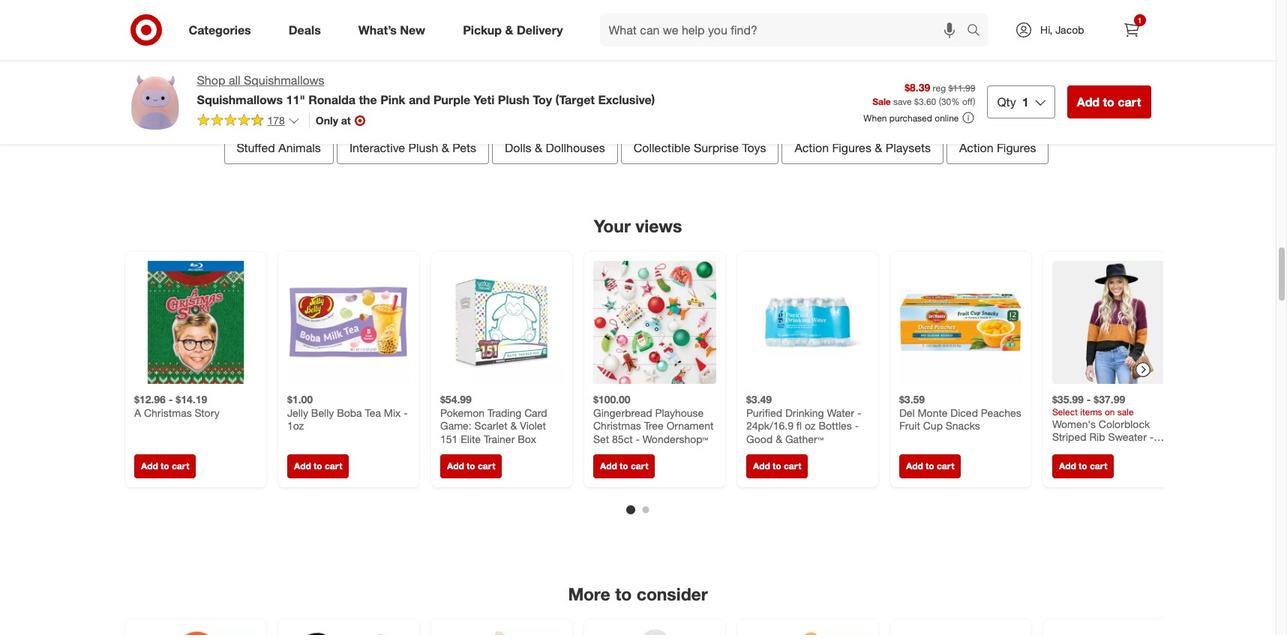 Task type: describe. For each thing, give the bounding box(es) containing it.
items
[[1080, 406, 1102, 417]]

del monte diced peaches fruit cup snacks image
[[899, 261, 1022, 384]]

qty 1
[[997, 95, 1029, 110]]

christmas inside $100.00 gingerbread playhouse christmas tree ornament set 85ct - wondershop™
[[593, 419, 641, 432]]

$8.39 reg $11.99 sale save $ 3.60 ( 30 % off )
[[873, 81, 976, 108]]

& inside pickup & delivery link
[[505, 22, 514, 37]]

to for $54.99 pokemon trading card game: scarlet & violet 151 elite trainer box
[[466, 460, 475, 472]]

christmas inside $12.96 - $14.19 a christmas story
[[144, 406, 191, 419]]

your views
[[594, 215, 682, 236]]

and
[[409, 92, 430, 107]]

add to cart button for $1.00 jelly belly boba tea mix - 1oz
[[287, 454, 349, 478]]

cart for $1.00 jelly belly boba tea mix - 1oz
[[324, 460, 342, 472]]

colorblock
[[1099, 417, 1150, 430]]

$3.49
[[746, 393, 772, 406]]

$35.99 - $37.99 select items on sale women's colorblock striped rib sweater - cupshe
[[1052, 393, 1154, 456]]

add to cart for $100.00 gingerbread playhouse christmas tree ornament set 85ct - wondershop™
[[600, 460, 648, 472]]

save
[[894, 96, 912, 108]]

- inside $100.00 gingerbread playhouse christmas tree ornament set 85ct - wondershop™
[[635, 432, 640, 445]]

dollhouses
[[546, 140, 605, 155]]

$3.59 del monte diced peaches fruit cup snacks
[[899, 393, 1021, 432]]

& inside action figures & playsets link
[[875, 140, 883, 155]]

- right bottles
[[855, 419, 859, 432]]

yeti
[[474, 92, 495, 107]]

on
[[1105, 406, 1115, 417]]

0 vertical spatial 1
[[1138, 16, 1142, 25]]

hi,
[[1041, 23, 1053, 36]]

add to cart for $1.00 jelly belly boba tea mix - 1oz
[[294, 460, 342, 472]]

$8.39
[[905, 81, 931, 93]]

add for $54.99 pokemon trading card game: scarlet & violet 151 elite trainer box
[[447, 460, 464, 472]]

belly
[[311, 406, 334, 419]]

& inside "interactive plush & pets" link
[[442, 140, 449, 155]]

gather™
[[785, 432, 823, 445]]

0 vertical spatial squishmallows
[[244, 73, 324, 88]]

pets
[[453, 140, 476, 155]]

hi, jacob
[[1041, 23, 1085, 36]]

image of squishmallows 11" ronalda the pink and purple yeti plush toy (target exclusive) image
[[125, 72, 185, 132]]

cupshe
[[1052, 444, 1089, 456]]

to for $3.49 purified drinking water - 24pk/16.9 fl oz bottles - good & gather™
[[773, 460, 781, 472]]

mix
[[384, 406, 401, 419]]

add to cart button for $12.96 - $14.19 a christmas story
[[134, 454, 196, 478]]

box
[[518, 432, 536, 445]]

- up the items
[[1087, 393, 1091, 406]]

jacob
[[1056, 23, 1085, 36]]

at
[[341, 114, 351, 127]]

search button
[[960, 14, 997, 50]]

$3.59
[[899, 393, 925, 406]]

add to cart for $54.99 pokemon trading card game: scarlet & violet 151 elite trainer box
[[447, 460, 495, 472]]

- inside $12.96 - $14.19 a christmas story
[[168, 393, 173, 406]]

women's colorblock striped rib sweater - cupshe image
[[1052, 261, 1175, 384]]

your
[[594, 215, 631, 236]]

ronalda
[[309, 92, 356, 107]]

add to cart button for $3.59 del monte diced peaches fruit cup snacks
[[899, 454, 961, 478]]

rib
[[1089, 430, 1105, 443]]

related
[[561, 98, 624, 119]]

sale
[[873, 96, 891, 108]]

figures for action figures
[[997, 140, 1037, 155]]

add for $35.99 - $37.99 select items on sale women's colorblock striped rib sweater - cupshe
[[1059, 460, 1076, 472]]

water
[[827, 406, 854, 419]]

)
[[973, 96, 976, 108]]

striped
[[1052, 430, 1087, 443]]

exclusive)
[[598, 92, 655, 107]]

& inside $3.49 purified drinking water - 24pk/16.9 fl oz bottles - good & gather™
[[776, 432, 782, 445]]

diced
[[951, 406, 978, 419]]

add to cart for $3.49 purified drinking water - 24pk/16.9 fl oz bottles - good & gather™
[[753, 460, 801, 472]]

pokemon trading card game: scarlet & violet 151 elite trainer box image
[[440, 261, 563, 384]]

new
[[400, 22, 426, 37]]

$14.19
[[175, 393, 207, 406]]

add for $12.96 - $14.19 a christmas story
[[141, 460, 158, 472]]

what's new link
[[346, 14, 444, 47]]

$12.96
[[134, 393, 165, 406]]

deals link
[[276, 14, 340, 47]]

$100.00 gingerbread playhouse christmas tree ornament set 85ct - wondershop™
[[593, 393, 714, 445]]

sale
[[1117, 406, 1134, 417]]

purified
[[746, 406, 782, 419]]

a christmas story image
[[134, 261, 257, 384]]

fl
[[796, 419, 802, 432]]

add for $1.00 jelly belly boba tea mix - 1oz
[[294, 460, 311, 472]]

squishmallows 11" pama the pink strawberry cake pop plush toy image
[[746, 629, 869, 636]]

wondershop™
[[642, 432, 708, 445]]

interactive plush & pets
[[350, 140, 476, 155]]

collectible surprise toys
[[634, 140, 766, 155]]

tea
[[365, 406, 381, 419]]

to for $12.96 - $14.19 a christmas story
[[160, 460, 169, 472]]

game:
[[440, 419, 471, 432]]

a
[[134, 406, 141, 419]]

squishmallows 8" gray yeti with peppermint swirl belly little plush image
[[593, 629, 716, 636]]

shop all squishmallows squishmallows 11" ronalda the pink and purple yeti plush toy (target exclusive)
[[197, 73, 655, 107]]

- right sweater
[[1150, 430, 1154, 443]]

%
[[952, 96, 960, 108]]

$1.00 jelly belly boba tea mix - 1oz
[[287, 393, 408, 432]]

set
[[593, 432, 609, 445]]

$54.99
[[440, 393, 471, 406]]

1 vertical spatial squishmallows
[[197, 92, 283, 107]]

$54.99 pokemon trading card game: scarlet & violet 151 elite trainer box
[[440, 393, 547, 445]]

add to cart button for $35.99 - $37.99 select items on sale women's colorblock striped rib sweater - cupshe
[[1052, 454, 1114, 478]]

boba
[[337, 406, 362, 419]]

$
[[915, 96, 919, 108]]

the
[[359, 92, 377, 107]]

cart down 1 link
[[1118, 95, 1142, 110]]

151
[[440, 432, 458, 445]]

$100.00
[[593, 393, 630, 406]]

add for $3.49 purified drinking water - 24pk/16.9 fl oz bottles - good & gather™
[[753, 460, 770, 472]]

card
[[524, 406, 547, 419]]

3.60
[[919, 96, 937, 108]]

add down jacob
[[1077, 95, 1100, 110]]

squishmallows 16" sawtelle the strawberry pancakes plush toy (target exclusive) image
[[440, 629, 563, 636]]

toy
[[533, 92, 552, 107]]

1 vertical spatial 1
[[1023, 95, 1029, 110]]

gingerbread
[[593, 406, 652, 419]]

snacks
[[946, 419, 980, 432]]

purified drinking water - 24pk/16.9 fl oz bottles - good & gather™ image
[[746, 261, 869, 384]]



Task type: vqa. For each thing, say whether or not it's contained in the screenshot.
"dolls & dollhouses"
yes



Task type: locate. For each thing, give the bounding box(es) containing it.
views
[[636, 215, 682, 236]]

- left $14.19
[[168, 393, 173, 406]]

plush inside the shop all squishmallows squishmallows 11" ronalda the pink and purple yeti plush toy (target exclusive)
[[498, 92, 530, 107]]

squishmallows 11" nichelle the orange dinosaur with fuzzy head plush toy image
[[134, 629, 257, 636]]

1 horizontal spatial christmas
[[593, 419, 641, 432]]

bottles
[[819, 419, 852, 432]]

playhouse
[[655, 406, 704, 419]]

- right water
[[857, 406, 861, 419]]

fruit
[[899, 419, 920, 432]]

$3.49 purified drinking water - 24pk/16.9 fl oz bottles - good & gather™
[[746, 393, 861, 445]]

add to cart for $3.59 del monte diced peaches fruit cup snacks
[[906, 460, 954, 472]]

only
[[316, 114, 338, 127]]

add to cart button for $100.00 gingerbread playhouse christmas tree ornament set 85ct - wondershop™
[[593, 454, 655, 478]]

trading
[[487, 406, 521, 419]]

1 action from the left
[[795, 140, 829, 155]]

- right 85ct
[[635, 432, 640, 445]]

dolls & dollhouses
[[505, 140, 605, 155]]

add down fruit
[[906, 460, 923, 472]]

cart for $3.49 purified drinking water - 24pk/16.9 fl oz bottles - good & gather™
[[784, 460, 801, 472]]

squishmallows up 11"
[[244, 73, 324, 88]]

what's
[[358, 22, 397, 37]]

drinking
[[785, 406, 824, 419]]

figures down when
[[832, 140, 872, 155]]

oz
[[805, 419, 816, 432]]

categories link
[[176, 14, 270, 47]]

categories
[[629, 98, 716, 119]]

1 horizontal spatial 1
[[1138, 16, 1142, 25]]

add for $100.00 gingerbread playhouse christmas tree ornament set 85ct - wondershop™
[[600, 460, 617, 472]]

1 vertical spatial plush
[[409, 140, 438, 155]]

0 horizontal spatial action
[[795, 140, 829, 155]]

cart down cup
[[937, 460, 954, 472]]

add down a
[[141, 460, 158, 472]]

ornament
[[666, 419, 714, 432]]

to for $1.00 jelly belly boba tea mix - 1oz
[[313, 460, 322, 472]]

0 horizontal spatial figures
[[832, 140, 872, 155]]

add down 1oz at left bottom
[[294, 460, 311, 472]]

add down good
[[753, 460, 770, 472]]

dolls & dollhouses link
[[492, 131, 618, 164]]

$1.00
[[287, 393, 313, 406]]

add for $3.59 del monte diced peaches fruit cup snacks
[[906, 460, 923, 472]]

cart down rib
[[1090, 460, 1107, 472]]

squishmallows 16" jalisca the pink leopard with fuzzy belly plush toy image
[[287, 629, 410, 636]]

reg
[[933, 82, 946, 93]]

0 vertical spatial plush
[[498, 92, 530, 107]]

purchased
[[890, 112, 933, 123]]

cart down 85ct
[[631, 460, 648, 472]]

& left playsets
[[875, 140, 883, 155]]

cart for $12.96 - $14.19 a christmas story
[[171, 460, 189, 472]]

elite
[[460, 432, 481, 445]]

85ct
[[612, 432, 633, 445]]

violet
[[520, 419, 546, 432]]

2 figures from the left
[[997, 140, 1037, 155]]

add to cart button
[[1067, 86, 1151, 119], [134, 454, 196, 478], [287, 454, 349, 478], [440, 454, 502, 478], [593, 454, 655, 478], [746, 454, 808, 478], [899, 454, 961, 478], [1052, 454, 1114, 478]]

action for action figures & playsets
[[795, 140, 829, 155]]

cart down 'gather™'
[[784, 460, 801, 472]]

1 horizontal spatial plush
[[498, 92, 530, 107]]

jelly belly boba tea mix - 1oz image
[[287, 261, 410, 384]]

0 horizontal spatial 1
[[1023, 95, 1029, 110]]

to for $35.99 - $37.99 select items on sale women's colorblock striped rib sweater - cupshe
[[1079, 460, 1087, 472]]

peaches
[[981, 406, 1021, 419]]

action for action figures
[[960, 140, 994, 155]]

action figures link
[[947, 131, 1049, 164]]

gingerbread playhouse christmas tree ornament set 85ct - wondershop™ image
[[593, 261, 716, 384]]

all
[[229, 73, 241, 88]]

& left pets
[[442, 140, 449, 155]]

1 horizontal spatial action
[[960, 140, 994, 155]]

2 action from the left
[[960, 140, 994, 155]]

figures down qty 1
[[997, 140, 1037, 155]]

toys
[[742, 140, 766, 155]]

interactive
[[350, 140, 405, 155]]

to
[[1103, 95, 1115, 110], [160, 460, 169, 472], [313, 460, 322, 472], [466, 460, 475, 472], [619, 460, 628, 472], [773, 460, 781, 472], [926, 460, 934, 472], [1079, 460, 1087, 472], [615, 584, 632, 605]]

add to cart button for $54.99 pokemon trading card game: scarlet & violet 151 elite trainer box
[[440, 454, 502, 478]]

1 figures from the left
[[832, 140, 872, 155]]

pickup
[[463, 22, 502, 37]]

pickup & delivery
[[463, 22, 563, 37]]

add to cart for $35.99 - $37.99 select items on sale women's colorblock striped rib sweater - cupshe
[[1059, 460, 1107, 472]]

1 right qty
[[1023, 95, 1029, 110]]

add down cupshe
[[1059, 460, 1076, 472]]

stuffed
[[237, 140, 275, 155]]

&
[[505, 22, 514, 37], [442, 140, 449, 155], [535, 140, 543, 155], [875, 140, 883, 155], [510, 419, 517, 432], [776, 432, 782, 445]]

to for $100.00 gingerbread playhouse christmas tree ornament set 85ct - wondershop™
[[619, 460, 628, 472]]

deals
[[289, 22, 321, 37]]

more
[[568, 584, 611, 605]]

& right dolls
[[535, 140, 543, 155]]

stuffed animals
[[237, 140, 321, 155]]

pickup & delivery link
[[450, 14, 582, 47]]

$11.99
[[949, 82, 976, 93]]

1 horizontal spatial figures
[[997, 140, 1037, 155]]

del
[[899, 406, 915, 419]]

women's
[[1052, 417, 1096, 430]]

only at
[[316, 114, 351, 127]]

- right mix
[[403, 406, 408, 419]]

1 link
[[1115, 14, 1148, 47]]

cup
[[923, 419, 943, 432]]

0 horizontal spatial plush
[[409, 140, 438, 155]]

playsets
[[886, 140, 931, 155]]

pink
[[381, 92, 405, 107]]

action right toys
[[795, 140, 829, 155]]

consider
[[637, 584, 708, 605]]

178
[[267, 114, 285, 127]]

30
[[942, 96, 952, 108]]

stuffed animals link
[[224, 131, 334, 164]]

cart down belly
[[324, 460, 342, 472]]

$12.96 - $14.19 a christmas story
[[134, 393, 219, 419]]

& inside dolls & dollhouses link
[[535, 140, 543, 155]]

jelly
[[287, 406, 308, 419]]

178 link
[[197, 113, 300, 130]]

collectible
[[634, 140, 691, 155]]

categories
[[189, 22, 251, 37]]

& inside $54.99 pokemon trading card game: scarlet & violet 151 elite trainer box
[[510, 419, 517, 432]]

figures for action figures & playsets
[[832, 140, 872, 155]]

What can we help you find? suggestions appear below search field
[[600, 14, 971, 47]]

add to cart button for $3.49 purified drinking water - 24pk/16.9 fl oz bottles - good & gather™
[[746, 454, 808, 478]]

$37.99
[[1094, 393, 1125, 406]]

pokemon
[[440, 406, 484, 419]]

online
[[935, 112, 959, 123]]

cart for $35.99 - $37.99 select items on sale women's colorblock striped rib sweater - cupshe
[[1090, 460, 1107, 472]]

cart down trainer
[[478, 460, 495, 472]]

& down 24pk/16.9
[[776, 432, 782, 445]]

action down ")"
[[960, 140, 994, 155]]

1 right jacob
[[1138, 16, 1142, 25]]

action figures
[[960, 140, 1037, 155]]

related categories
[[561, 98, 716, 119]]

& right pickup
[[505, 22, 514, 37]]

shop
[[197, 73, 225, 88]]

christmas
[[144, 406, 191, 419], [593, 419, 641, 432]]

delivery
[[517, 22, 563, 37]]

christmas up 85ct
[[593, 419, 641, 432]]

purple
[[434, 92, 471, 107]]

action
[[795, 140, 829, 155], [960, 140, 994, 155]]

cart for $100.00 gingerbread playhouse christmas tree ornament set 85ct - wondershop™
[[631, 460, 648, 472]]

plush left pets
[[409, 140, 438, 155]]

add down 151
[[447, 460, 464, 472]]

select
[[1052, 406, 1078, 417]]

scarlet
[[474, 419, 507, 432]]

& down trading
[[510, 419, 517, 432]]

story
[[194, 406, 219, 419]]

cart for $3.59 del monte diced peaches fruit cup snacks
[[937, 460, 954, 472]]

(
[[939, 96, 942, 108]]

add down set
[[600, 460, 617, 472]]

interactive plush & pets link
[[337, 131, 489, 164]]

christmas down $12.96 in the bottom of the page
[[144, 406, 191, 419]]

cart for $54.99 pokemon trading card game: scarlet & violet 151 elite trainer box
[[478, 460, 495, 472]]

add to cart for $12.96 - $14.19 a christmas story
[[141, 460, 189, 472]]

0 horizontal spatial christmas
[[144, 406, 191, 419]]

- inside $1.00 jelly belly boba tea mix - 1oz
[[403, 406, 408, 419]]

to for $3.59 del monte diced peaches fruit cup snacks
[[926, 460, 934, 472]]

$35.99
[[1052, 393, 1084, 406]]

cart down $12.96 - $14.19 a christmas story
[[171, 460, 189, 472]]

squishmallows down all
[[197, 92, 283, 107]]

plush left toy
[[498, 92, 530, 107]]

search
[[960, 24, 997, 39]]

trainer
[[484, 432, 515, 445]]

11"
[[286, 92, 305, 107]]



